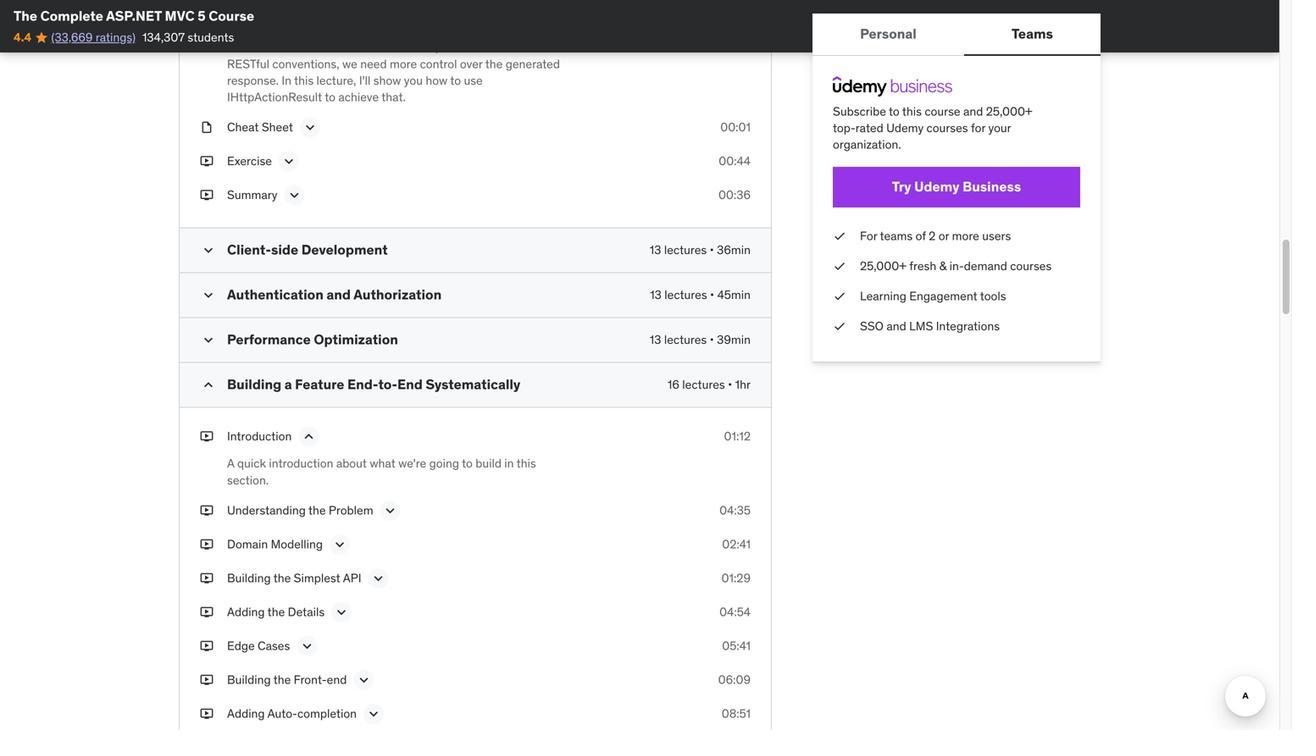 Task type: describe. For each thing, give the bounding box(es) containing it.
a
[[227, 456, 235, 472]]

for
[[972, 120, 986, 136]]

summary
[[227, 188, 278, 203]]

try udemy business link
[[833, 167, 1081, 208]]

xsmall image for cheat sheet
[[200, 119, 214, 136]]

ratings)
[[96, 30, 136, 45]]

or inside while we can simply return types like customer or ienumerable<customer> from our apis, to better confirm with restful conventions, we need more control over the generated response. in this lecture, i'll show you how to use ihttpactionresult to achieve that.
[[480, 23, 490, 38]]

of
[[916, 228, 927, 244]]

xsmall image left summary at the top of page
[[200, 187, 214, 204]]

the for details
[[268, 605, 285, 620]]

cases
[[258, 639, 290, 654]]

xsmall image left for
[[833, 228, 847, 244]]

complete
[[40, 7, 103, 25]]

show lecture description image for adding the details
[[333, 604, 350, 621]]

show lecture description image for edge cases
[[299, 638, 316, 655]]

xsmall image for exercise
[[200, 153, 214, 170]]

performance optimization
[[227, 331, 398, 349]]

apis,
[[411, 40, 438, 55]]

ihttpactionresult
[[227, 90, 322, 105]]

cheat sheet
[[227, 120, 293, 135]]

sso and lms integrations
[[861, 319, 1001, 334]]

side
[[271, 241, 299, 259]]

in
[[282, 73, 292, 88]]

build
[[476, 456, 502, 472]]

conventions,
[[272, 56, 340, 72]]

adding for adding auto-completion
[[227, 707, 265, 722]]

how
[[426, 73, 448, 88]]

auto-
[[268, 707, 298, 722]]

understanding
[[227, 503, 306, 518]]

02:41
[[723, 537, 751, 552]]

section.
[[227, 473, 269, 488]]

25,000+ inside subscribe to this course and 25,000+ top‑rated udemy courses for your organization.
[[987, 104, 1033, 119]]

exercise
[[227, 154, 272, 169]]

authentication and authorization
[[227, 286, 442, 304]]

demand
[[965, 258, 1008, 274]]

tools
[[981, 289, 1007, 304]]

integrations
[[937, 319, 1001, 334]]

going
[[430, 456, 460, 472]]

systematically
[[426, 376, 521, 394]]

ienumerable<customer> from
[[227, 40, 389, 55]]

lms
[[910, 319, 934, 334]]

show lecture description image for summary
[[286, 187, 303, 204]]

course
[[209, 7, 254, 25]]

teams
[[1012, 25, 1054, 42]]

subscribe
[[833, 104, 887, 119]]

domain modelling
[[227, 537, 323, 552]]

a quick introduction about what we're going to build in this section.
[[227, 456, 536, 488]]

13 for development
[[650, 243, 662, 258]]

to inside subscribe to this course and 25,000+ top‑rated udemy courses for your organization.
[[889, 104, 900, 119]]

25,000+ fresh & in-demand courses
[[861, 258, 1052, 274]]

13 lectures • 39min
[[650, 332, 751, 348]]

1 horizontal spatial more
[[953, 228, 980, 244]]

sso
[[861, 319, 884, 334]]

personal button
[[813, 14, 965, 54]]

end-
[[348, 376, 379, 394]]

top‑rated
[[833, 120, 884, 136]]

1 vertical spatial we
[[343, 56, 358, 72]]

adding for adding the details
[[227, 605, 265, 620]]

16
[[668, 377, 680, 393]]

(33,669
[[51, 30, 93, 45]]

front-
[[294, 673, 327, 688]]

13 for authorization
[[650, 288, 662, 303]]

06:09
[[719, 673, 751, 688]]

xsmall image left fresh
[[833, 258, 847, 275]]

01:29
[[722, 571, 751, 586]]

xsmall image left understanding
[[200, 503, 214, 519]]

customer
[[425, 23, 477, 38]]

authentication
[[227, 286, 324, 304]]

client-
[[227, 241, 271, 259]]

04:54
[[720, 605, 751, 620]]

the
[[14, 7, 37, 25]]

04:35
[[720, 503, 751, 518]]

more inside while we can simply return types like customer or ienumerable<customer> from our apis, to better confirm with restful conventions, we need more control over the generated response. in this lecture, i'll show you how to use ihttpactionresult to achieve that.
[[390, 56, 417, 72]]

xsmall image right the mvc
[[200, 0, 214, 12]]

5
[[198, 7, 206, 25]]

business
[[963, 178, 1022, 196]]

• for feature
[[728, 377, 733, 393]]

subscribe to this course and 25,000+ top‑rated udemy courses for your organization.
[[833, 104, 1033, 152]]

types
[[372, 23, 401, 38]]

1hr
[[736, 377, 751, 393]]

2
[[929, 228, 936, 244]]

xsmall image for building the front-end
[[200, 672, 214, 689]]

performance
[[227, 331, 311, 349]]

end
[[398, 376, 423, 394]]

hide lecture description image
[[300, 429, 317, 446]]

to left use
[[450, 73, 461, 88]]

45min
[[718, 288, 751, 303]]

2 vertical spatial 13
[[650, 332, 662, 348]]

13 lectures • 36min
[[650, 243, 751, 258]]

need
[[361, 56, 387, 72]]

achieve
[[339, 90, 379, 105]]

simply
[[300, 23, 334, 38]]

lectures for performance optimization
[[665, 332, 707, 348]]

udemy business image
[[833, 76, 953, 97]]

building the front-end
[[227, 673, 347, 688]]



Task type: vqa. For each thing, say whether or not it's contained in the screenshot.


Task type: locate. For each thing, give the bounding box(es) containing it.
for
[[861, 228, 878, 244]]

xsmall image for building the simplest api
[[200, 570, 214, 587]]

courses down course at the right of the page
[[927, 120, 969, 136]]

1 horizontal spatial we
[[343, 56, 358, 72]]

• for authorization
[[711, 288, 715, 303]]

learning
[[861, 289, 907, 304]]

13
[[650, 243, 662, 258], [650, 288, 662, 303], [650, 332, 662, 348]]

00:44
[[719, 154, 751, 169]]

building for building the front-end
[[227, 673, 271, 688]]

this
[[294, 73, 314, 88], [903, 104, 922, 119], [517, 456, 536, 472]]

1 horizontal spatial 25,000+
[[987, 104, 1033, 119]]

show lecture description image right problem
[[382, 503, 399, 520]]

modelling
[[271, 537, 323, 552]]

134,307 students
[[142, 30, 234, 45]]

3 small image from the top
[[200, 377, 217, 394]]

building left a
[[227, 376, 282, 394]]

2 vertical spatial building
[[227, 673, 271, 688]]

use
[[464, 73, 483, 88]]

2 small image from the top
[[200, 332, 217, 349]]

adding up the "edge"
[[227, 605, 265, 620]]

to down lecture,
[[325, 90, 336, 105]]

the
[[486, 56, 503, 72], [309, 503, 326, 518], [274, 571, 291, 586], [268, 605, 285, 620], [274, 673, 291, 688]]

0 vertical spatial and
[[964, 104, 984, 119]]

tab list
[[813, 14, 1101, 56]]

39min
[[717, 332, 751, 348]]

1 vertical spatial courses
[[1011, 258, 1052, 274]]

134,307
[[142, 30, 185, 45]]

0 horizontal spatial 25,000+
[[861, 258, 907, 274]]

lectures right 16
[[683, 377, 726, 393]]

for teams of 2 or more users
[[861, 228, 1012, 244]]

25,000+ up learning
[[861, 258, 907, 274]]

1 adding from the top
[[227, 605, 265, 620]]

this right in
[[517, 456, 536, 472]]

0 vertical spatial 13
[[650, 243, 662, 258]]

generated
[[506, 56, 560, 72]]

students
[[188, 30, 234, 45]]

show lecture description image for exercise
[[281, 153, 298, 170]]

00:36
[[719, 188, 751, 203]]

sheet
[[262, 120, 293, 135]]

1 vertical spatial and
[[327, 286, 351, 304]]

courses
[[927, 120, 969, 136], [1011, 258, 1052, 274]]

and down development
[[327, 286, 351, 304]]

show lecture description image for building the front-end
[[356, 672, 372, 689]]

organization.
[[833, 137, 902, 152]]

1 vertical spatial building
[[227, 571, 271, 586]]

show lecture description image
[[302, 119, 319, 136], [281, 153, 298, 170], [286, 187, 303, 204], [382, 503, 399, 520], [370, 570, 387, 587], [333, 604, 350, 621]]

client-side development
[[227, 241, 388, 259]]

xsmall image left auto-
[[200, 706, 214, 723]]

3 building from the top
[[227, 673, 271, 688]]

1 vertical spatial this
[[903, 104, 922, 119]]

0 vertical spatial or
[[480, 23, 490, 38]]

1 small image from the top
[[200, 287, 217, 304]]

end
[[327, 673, 347, 688]]

show lecture description image
[[331, 537, 348, 554], [299, 638, 316, 655], [356, 672, 372, 689], [365, 706, 382, 723]]

show lecture description image right api
[[370, 570, 387, 587]]

show lecture description image for adding auto-completion
[[365, 706, 382, 723]]

to left the build
[[462, 456, 473, 472]]

• left 1hr
[[728, 377, 733, 393]]

00:01
[[721, 120, 751, 135]]

building for building the simplest api
[[227, 571, 271, 586]]

building for building a feature end-to-end systematically
[[227, 376, 282, 394]]

show lecture description image right "completion"
[[365, 706, 382, 723]]

2 vertical spatial small image
[[200, 377, 217, 394]]

confirm
[[490, 40, 530, 55]]

try udemy business
[[893, 178, 1022, 196]]

the for simplest
[[274, 571, 291, 586]]

cheat
[[227, 120, 259, 135]]

0 vertical spatial 25,000+
[[987, 104, 1033, 119]]

building down the "edge"
[[227, 673, 271, 688]]

edge cases
[[227, 639, 290, 654]]

0 vertical spatial courses
[[927, 120, 969, 136]]

to down customer
[[441, 40, 452, 55]]

2 adding from the top
[[227, 707, 265, 722]]

like
[[404, 23, 422, 38]]

more left users
[[953, 228, 980, 244]]

show lecture description image for understanding the problem
[[382, 503, 399, 520]]

0 horizontal spatial we
[[260, 23, 275, 38]]

0 vertical spatial more
[[390, 56, 417, 72]]

1 vertical spatial udemy
[[915, 178, 960, 196]]

we up lecture,
[[343, 56, 358, 72]]

more down our
[[390, 56, 417, 72]]

small image for performance
[[200, 332, 217, 349]]

the left front-
[[274, 673, 291, 688]]

over
[[460, 56, 483, 72]]

adding left auto-
[[227, 707, 265, 722]]

xsmall image
[[200, 0, 214, 12], [200, 187, 214, 204], [833, 228, 847, 244], [833, 258, 847, 275], [200, 503, 214, 519], [200, 537, 214, 553], [200, 706, 214, 723]]

2 vertical spatial this
[[517, 456, 536, 472]]

show lecture description image up api
[[331, 537, 348, 554]]

the right "over"
[[486, 56, 503, 72]]

to down udemy business image at the right
[[889, 104, 900, 119]]

lectures up 16
[[665, 332, 707, 348]]

lectures up '13 lectures • 45min'
[[665, 243, 707, 258]]

in-
[[950, 258, 965, 274]]

• for development
[[710, 243, 715, 258]]

control
[[420, 56, 457, 72]]

teams
[[881, 228, 913, 244]]

building down the domain
[[227, 571, 271, 586]]

simplest
[[294, 571, 341, 586]]

api
[[343, 571, 362, 586]]

0 vertical spatial adding
[[227, 605, 265, 620]]

2 horizontal spatial this
[[903, 104, 922, 119]]

introduction
[[227, 429, 292, 444]]

building
[[227, 376, 282, 394], [227, 571, 271, 586], [227, 673, 271, 688]]

0 horizontal spatial or
[[480, 23, 490, 38]]

this inside while we can simply return types like customer or ienumerable<customer> from our apis, to better confirm with restful conventions, we need more control over the generated response. in this lecture, i'll show you how to use ihttpactionresult to achieve that.
[[294, 73, 314, 88]]

about
[[336, 456, 367, 472]]

1 vertical spatial or
[[939, 228, 950, 244]]

development
[[302, 241, 388, 259]]

small image
[[200, 242, 217, 259]]

lectures for authentication and authorization
[[665, 288, 708, 303]]

1 horizontal spatial this
[[517, 456, 536, 472]]

(33,669 ratings)
[[51, 30, 136, 45]]

lecture,
[[317, 73, 356, 88]]

or up better
[[480, 23, 490, 38]]

udemy
[[887, 120, 924, 136], [915, 178, 960, 196]]

1 vertical spatial more
[[953, 228, 980, 244]]

building the simplest api
[[227, 571, 362, 586]]

13 lectures • 45min
[[650, 288, 751, 303]]

mvc
[[165, 7, 195, 25]]

and right sso
[[887, 319, 907, 334]]

0 vertical spatial we
[[260, 23, 275, 38]]

we're
[[399, 456, 427, 472]]

0 horizontal spatial courses
[[927, 120, 969, 136]]

show lecture description image for building the simplest api
[[370, 570, 387, 587]]

1 vertical spatial 13
[[650, 288, 662, 303]]

this down 'conventions,'
[[294, 73, 314, 88]]

1 horizontal spatial or
[[939, 228, 950, 244]]

25,000+
[[987, 104, 1033, 119], [861, 258, 907, 274]]

show lecture description image right summary at the top of page
[[286, 187, 303, 204]]

details
[[288, 605, 325, 620]]

and for authentication and authorization
[[327, 286, 351, 304]]

to inside a quick introduction about what we're going to build in this section.
[[462, 456, 473, 472]]

udemy up organization. on the right of page
[[887, 120, 924, 136]]

optimization
[[314, 331, 398, 349]]

tab list containing personal
[[813, 14, 1101, 56]]

show lecture description image down sheet
[[281, 153, 298, 170]]

that.
[[382, 90, 406, 105]]

return
[[337, 23, 369, 38]]

01:12
[[725, 429, 751, 444]]

small image for authentication
[[200, 287, 217, 304]]

lectures up 13 lectures • 39min
[[665, 288, 708, 303]]

4.4
[[14, 30, 31, 45]]

i'll
[[359, 73, 371, 88]]

05:41
[[723, 639, 751, 654]]

1 horizontal spatial and
[[887, 319, 907, 334]]

13 up '13 lectures • 45min'
[[650, 243, 662, 258]]

the for front-
[[274, 673, 291, 688]]

and up for
[[964, 104, 984, 119]]

quick
[[237, 456, 266, 472]]

domain
[[227, 537, 268, 552]]

we left can
[[260, 23, 275, 38]]

the inside while we can simply return types like customer or ienumerable<customer> from our apis, to better confirm with restful conventions, we need more control over the generated response. in this lecture, i'll show you how to use ihttpactionresult to achieve that.
[[486, 56, 503, 72]]

the left problem
[[309, 503, 326, 518]]

xsmall image
[[200, 119, 214, 136], [200, 153, 214, 170], [833, 288, 847, 305], [833, 318, 847, 335], [200, 429, 214, 445], [200, 570, 214, 587], [200, 604, 214, 621], [200, 638, 214, 655], [200, 672, 214, 689]]

• left "39min"
[[710, 332, 715, 348]]

introduction
[[269, 456, 334, 472]]

show lecture description image right cases
[[299, 638, 316, 655]]

udemy right try
[[915, 178, 960, 196]]

• left 36min
[[710, 243, 715, 258]]

udemy inside subscribe to this course and 25,000+ top‑rated udemy courses for your organization.
[[887, 120, 924, 136]]

and inside subscribe to this course and 25,000+ top‑rated udemy courses for your organization.
[[964, 104, 984, 119]]

1 horizontal spatial courses
[[1011, 258, 1052, 274]]

lectures for building a feature end-to-end systematically
[[683, 377, 726, 393]]

show lecture description image for cheat sheet
[[302, 119, 319, 136]]

a
[[285, 376, 292, 394]]

edge
[[227, 639, 255, 654]]

the for problem
[[309, 503, 326, 518]]

1 vertical spatial adding
[[227, 707, 265, 722]]

0 horizontal spatial this
[[294, 73, 314, 88]]

small image
[[200, 287, 217, 304], [200, 332, 217, 349], [200, 377, 217, 394]]

xsmall image left the domain
[[200, 537, 214, 553]]

xsmall image for adding the details
[[200, 604, 214, 621]]

0 horizontal spatial and
[[327, 286, 351, 304]]

courses inside subscribe to this course and 25,000+ top‑rated udemy courses for your organization.
[[927, 120, 969, 136]]

problem
[[329, 503, 374, 518]]

the left details
[[268, 605, 285, 620]]

learning engagement tools
[[861, 289, 1007, 304]]

this inside subscribe to this course and 25,000+ top‑rated udemy courses for your organization.
[[903, 104, 922, 119]]

while we can simply return types like customer or ienumerable<customer> from our apis, to better confirm with restful conventions, we need more control over the generated response. in this lecture, i'll show you how to use ihttpactionresult to achieve that.
[[227, 23, 560, 105]]

personal
[[861, 25, 917, 42]]

show lecture description image right sheet
[[302, 119, 319, 136]]

this inside a quick introduction about what we're going to build in this section.
[[517, 456, 536, 472]]

fresh
[[910, 258, 937, 274]]

small image for building
[[200, 377, 217, 394]]

0 vertical spatial small image
[[200, 287, 217, 304]]

25,000+ up your
[[987, 104, 1033, 119]]

and for sso and lms integrations
[[887, 319, 907, 334]]

to
[[441, 40, 452, 55], [450, 73, 461, 88], [325, 90, 336, 105], [889, 104, 900, 119], [462, 456, 473, 472]]

show lecture description image for domain modelling
[[331, 537, 348, 554]]

1 vertical spatial 25,000+
[[861, 258, 907, 274]]

show lecture description image right the end
[[356, 672, 372, 689]]

2 horizontal spatial and
[[964, 104, 984, 119]]

2 vertical spatial and
[[887, 319, 907, 334]]

you
[[404, 73, 423, 88]]

lectures for client-side development
[[665, 243, 707, 258]]

1 vertical spatial small image
[[200, 332, 217, 349]]

0 horizontal spatial more
[[390, 56, 417, 72]]

show lecture description image right details
[[333, 604, 350, 621]]

0 vertical spatial udemy
[[887, 120, 924, 136]]

this left course at the right of the page
[[903, 104, 922, 119]]

restful
[[227, 56, 270, 72]]

more
[[390, 56, 417, 72], [953, 228, 980, 244]]

&
[[940, 258, 947, 274]]

1 building from the top
[[227, 376, 282, 394]]

the complete asp.net mvc 5 course
[[14, 7, 254, 25]]

small image down small icon
[[200, 287, 217, 304]]

13 down 13 lectures • 36min
[[650, 288, 662, 303]]

response.
[[227, 73, 279, 88]]

small image left performance
[[200, 332, 217, 349]]

small image left a
[[200, 377, 217, 394]]

or right 2
[[939, 228, 950, 244]]

0 vertical spatial this
[[294, 73, 314, 88]]

• left 45min
[[711, 288, 715, 303]]

0 vertical spatial building
[[227, 376, 282, 394]]

xsmall image for edge cases
[[200, 638, 214, 655]]

the up the adding the details
[[274, 571, 291, 586]]

13 down '13 lectures • 45min'
[[650, 332, 662, 348]]

2 building from the top
[[227, 571, 271, 586]]

courses right demand
[[1011, 258, 1052, 274]]

completion
[[298, 707, 357, 722]]



